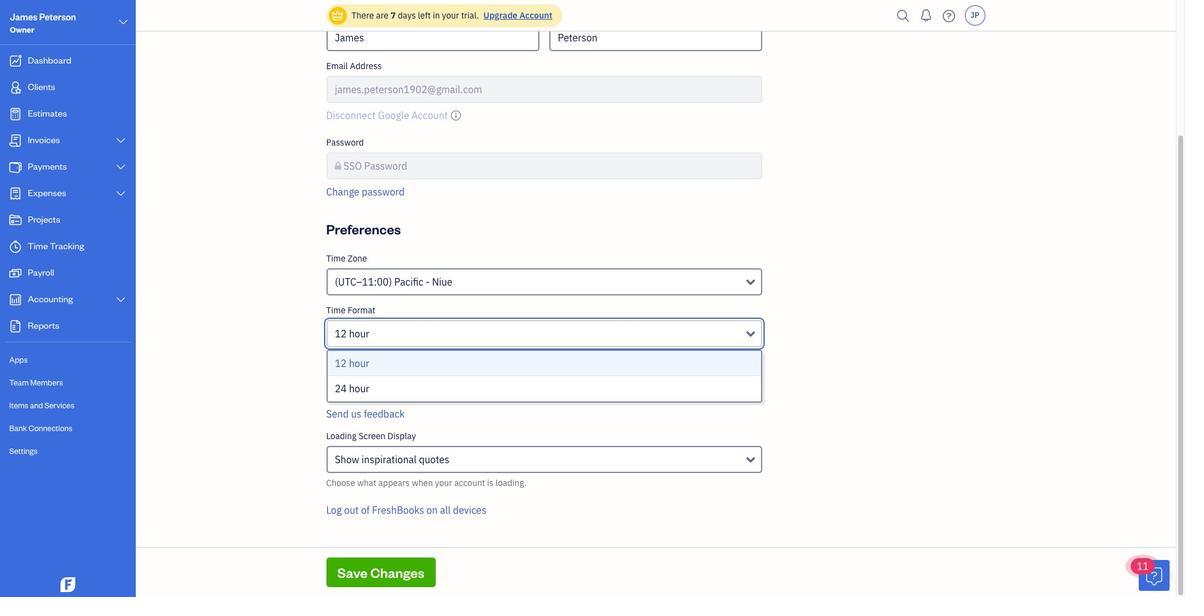 Task type: locate. For each thing, give the bounding box(es) containing it.
niue
[[432, 276, 453, 288]]

2 hour from the top
[[349, 358, 370, 370]]

hour for time format field
[[349, 328, 370, 340]]

1 12 hour from the top
[[335, 328, 370, 340]]

0 horizontal spatial name
[[346, 7, 369, 18]]

1 vertical spatial 12 hour
[[335, 358, 370, 370]]

days
[[398, 10, 416, 21]]

12 hour inside time format field
[[335, 328, 370, 340]]

12 inside time format field
[[335, 328, 347, 340]]

jp button
[[965, 5, 986, 26]]

when
[[412, 478, 433, 489]]

client image
[[8, 82, 23, 94]]

upgrade account link
[[481, 10, 553, 21]]

12 hour option
[[328, 351, 762, 377]]

12 hour down time format
[[335, 328, 370, 340]]

your inside the preferences element
[[435, 478, 452, 489]]

1 horizontal spatial password
[[364, 160, 407, 172]]

first
[[326, 7, 344, 18]]

settings link
[[3, 441, 132, 463]]

1 vertical spatial time
[[326, 253, 346, 264]]

1 vertical spatial your
[[435, 478, 452, 489]]

clients
[[28, 81, 55, 93]]

0 horizontal spatial password
[[326, 137, 364, 148]]

last name
[[550, 7, 591, 18]]

Last Name text field
[[550, 24, 763, 51]]

change password
[[326, 186, 405, 198]]

2 name from the left
[[568, 7, 591, 18]]

projects
[[28, 214, 60, 225]]

save
[[337, 564, 368, 582]]

password up lock image
[[326, 137, 364, 148]]

main element
[[0, 0, 167, 598]]

time format
[[326, 305, 376, 316]]

expenses
[[28, 187, 66, 199]]

password
[[326, 137, 364, 148], [364, 160, 407, 172]]

owner
[[10, 25, 34, 35]]

there
[[352, 10, 374, 21]]

bank
[[9, 424, 27, 434]]

password up password
[[364, 160, 407, 172]]

go to help image
[[940, 6, 959, 25]]

freshbooks
[[372, 505, 424, 517]]

password
[[362, 186, 405, 198]]

time zone
[[326, 253, 367, 264]]

12 hour
[[335, 328, 370, 340], [335, 358, 370, 370]]

12 hour inside '12 hour' option
[[335, 358, 370, 370]]

name right last on the top left
[[568, 7, 591, 18]]

james
[[10, 11, 37, 23]]

12 for time format field
[[335, 328, 347, 340]]

loading.
[[496, 478, 527, 489]]

bank connections
[[9, 424, 72, 434]]

time right timer image
[[28, 240, 48, 252]]

12 inside option
[[335, 358, 347, 370]]

reports link
[[3, 314, 132, 340]]

dashboard
[[28, 54, 71, 66]]

time left format
[[326, 305, 346, 316]]

your right in
[[442, 10, 459, 21]]

expense image
[[8, 188, 23, 200]]

name right the crown image
[[346, 7, 369, 18]]

12 hour for list box containing 12 hour
[[335, 358, 370, 370]]

12 hour up 24 hour
[[335, 358, 370, 370]]

2 vertical spatial time
[[326, 305, 346, 316]]

choose what appears when your account is loading.
[[326, 478, 527, 489]]

notifications image
[[917, 3, 937, 28]]

accounting
[[28, 293, 73, 305]]

2 12 from the top
[[335, 358, 347, 370]]

devices
[[453, 505, 487, 517]]

0 vertical spatial your
[[442, 10, 459, 21]]

list box
[[328, 351, 762, 402]]

hour up 24 hour
[[349, 358, 370, 370]]

payroll link
[[3, 261, 132, 287]]

12 up 24
[[335, 358, 347, 370]]

connections
[[29, 424, 72, 434]]

your right the when
[[435, 478, 452, 489]]

preferences element
[[321, 253, 768, 533]]

24
[[335, 383, 347, 395]]

freshbooks image
[[58, 578, 78, 593]]

show inspirational quotes
[[335, 454, 450, 466]]

info image
[[450, 108, 462, 123]]

money image
[[8, 267, 23, 280]]

0 vertical spatial password
[[326, 137, 364, 148]]

0 vertical spatial 12 hour
[[335, 328, 370, 340]]

tracking
[[50, 240, 84, 252]]

send us feedback link
[[326, 408, 405, 421]]

hour down format
[[349, 328, 370, 340]]

2 12 hour from the top
[[335, 358, 370, 370]]

hour right 24
[[349, 383, 370, 395]]

crown image
[[331, 9, 344, 22]]

peterson
[[39, 11, 76, 23]]

lock image
[[335, 159, 341, 174]]

team members link
[[3, 372, 132, 394]]

time
[[28, 240, 48, 252], [326, 253, 346, 264], [326, 305, 346, 316]]

1 name from the left
[[346, 7, 369, 18]]

1 horizontal spatial name
[[568, 7, 591, 18]]

estimates link
[[3, 102, 132, 127]]

0 vertical spatial 12
[[335, 328, 347, 340]]

payments
[[28, 161, 67, 172]]

chevron large down image inside expenses link
[[115, 189, 127, 199]]

items
[[9, 401, 28, 411]]

0 vertical spatial hour
[[349, 328, 370, 340]]

1 vertical spatial hour
[[349, 358, 370, 370]]

log out of freshbooks on all devices button
[[326, 503, 487, 518]]

and
[[30, 401, 43, 411]]

invoice image
[[8, 135, 23, 147]]

2 vertical spatial hour
[[349, 383, 370, 395]]

time left zone
[[326, 253, 346, 264]]

1 hour from the top
[[349, 328, 370, 340]]

members
[[30, 378, 63, 388]]

on
[[427, 505, 438, 517]]

0 vertical spatial time
[[28, 240, 48, 252]]

11 button
[[1131, 559, 1170, 592]]

show
[[335, 454, 359, 466]]

hour inside time format field
[[349, 328, 370, 340]]

items and services
[[9, 401, 74, 411]]

hour
[[349, 328, 370, 340], [349, 358, 370, 370], [349, 383, 370, 395]]

list box inside the preferences element
[[328, 351, 762, 402]]

(utc–11:00)
[[335, 276, 392, 288]]

1 12 from the top
[[335, 328, 347, 340]]

of
[[361, 505, 370, 517]]

quotes
[[419, 454, 450, 466]]

12 down time format
[[335, 328, 347, 340]]

First Name text field
[[326, 24, 540, 51]]

sso password
[[344, 160, 407, 172]]

apps
[[9, 355, 28, 365]]

send us feedback
[[326, 408, 405, 421]]

chevron large down image
[[118, 15, 129, 30], [115, 136, 127, 146], [115, 162, 127, 172], [115, 189, 127, 199], [115, 295, 127, 305]]

chevron large down image inside payments link
[[115, 162, 127, 172]]

chevron large down image for payments
[[115, 162, 127, 172]]

your
[[442, 10, 459, 21], [435, 478, 452, 489]]

1 vertical spatial 12
[[335, 358, 347, 370]]

list box containing 12 hour
[[328, 351, 762, 402]]

12
[[335, 328, 347, 340], [335, 358, 347, 370]]



Task type: vqa. For each thing, say whether or not it's contained in the screenshot.
24
yes



Task type: describe. For each thing, give the bounding box(es) containing it.
projects link
[[3, 208, 132, 233]]

estimate image
[[8, 108, 23, 120]]

loading
[[326, 431, 357, 442]]

(utc–11:00) pacific - niue
[[335, 276, 453, 288]]

language
[[354, 359, 391, 370]]

in
[[433, 10, 440, 21]]

settings
[[9, 446, 38, 456]]

Time Zone field
[[326, 269, 763, 296]]

services
[[45, 401, 74, 411]]

are
[[376, 10, 389, 21]]

log out of freshbooks on all devices
[[326, 505, 487, 517]]

estimates
[[28, 107, 67, 119]]

change password button
[[326, 185, 405, 199]]

payment image
[[8, 161, 23, 174]]

report image
[[8, 321, 23, 333]]

-
[[426, 276, 430, 288]]

apps link
[[3, 350, 132, 371]]

james peterson owner
[[10, 11, 76, 35]]

chevron large down image for expenses
[[115, 189, 127, 199]]

chart image
[[8, 294, 23, 306]]

timer image
[[8, 241, 23, 253]]

payroll
[[28, 267, 54, 279]]

hour for list box containing 12 hour
[[349, 358, 370, 370]]

accounting link
[[3, 288, 132, 313]]

last
[[550, 7, 566, 18]]

name for last name
[[568, 7, 591, 18]]

team members
[[9, 378, 63, 388]]

12 hour for time format field
[[335, 328, 370, 340]]

time for 12 hour
[[326, 305, 346, 316]]

upgrade
[[484, 10, 518, 21]]

change
[[326, 186, 360, 198]]

loading screen display
[[326, 431, 416, 442]]

time for (utc–11:00)
[[326, 253, 346, 264]]

time tracking link
[[3, 235, 132, 260]]

payments link
[[3, 155, 132, 180]]

chevron large down image for accounting
[[115, 295, 127, 305]]

pacific
[[394, 276, 424, 288]]

send
[[326, 408, 349, 421]]

zone
[[348, 253, 367, 264]]

left
[[418, 10, 431, 21]]

Email Address email field
[[326, 76, 763, 103]]

24 hour
[[335, 383, 370, 395]]

Time Format field
[[326, 321, 763, 348]]

email address
[[326, 61, 382, 72]]

reports
[[28, 320, 59, 332]]

time inside main element
[[28, 240, 48, 252]]

address
[[350, 61, 382, 72]]

7
[[391, 10, 396, 21]]

expenses link
[[3, 182, 132, 207]]

first name
[[326, 7, 369, 18]]

what
[[357, 478, 377, 489]]

beta
[[329, 359, 349, 368]]

chevron large down image for invoices
[[115, 136, 127, 146]]

out
[[344, 505, 359, 517]]

email
[[326, 61, 348, 72]]

display
[[388, 431, 416, 442]]

account profile element
[[321, 0, 768, 209]]

invoices
[[28, 134, 60, 146]]

appears
[[379, 478, 410, 489]]

24 hour option
[[328, 377, 762, 402]]

choose
[[326, 478, 355, 489]]

screen
[[359, 431, 386, 442]]

11
[[1138, 561, 1149, 573]]

clients link
[[3, 75, 132, 101]]

format
[[348, 305, 376, 316]]

resource center badge image
[[1139, 561, 1170, 592]]

jp
[[971, 10, 980, 20]]

log
[[326, 505, 342, 517]]

is
[[487, 478, 494, 489]]

Loading Screen Display field
[[326, 446, 763, 474]]

sso
[[344, 160, 362, 172]]

all
[[440, 505, 451, 517]]

team
[[9, 378, 29, 388]]

us
[[351, 408, 362, 421]]

save changes button
[[326, 558, 436, 588]]

name for first name
[[346, 7, 369, 18]]

12 for list box containing 12 hour
[[335, 358, 347, 370]]

3 hour from the top
[[349, 383, 370, 395]]

search image
[[894, 6, 914, 25]]

project image
[[8, 214, 23, 227]]

changes
[[370, 564, 425, 582]]

dashboard image
[[8, 55, 23, 67]]

1 vertical spatial password
[[364, 160, 407, 172]]

there are 7 days left in your trial. upgrade account
[[352, 10, 553, 21]]

inspirational
[[362, 454, 417, 466]]

preferences
[[326, 220, 401, 238]]

feedback
[[364, 408, 405, 421]]

account
[[520, 10, 553, 21]]

beta language
[[329, 359, 391, 370]]

trial.
[[461, 10, 479, 21]]

dashboard link
[[3, 49, 132, 74]]



